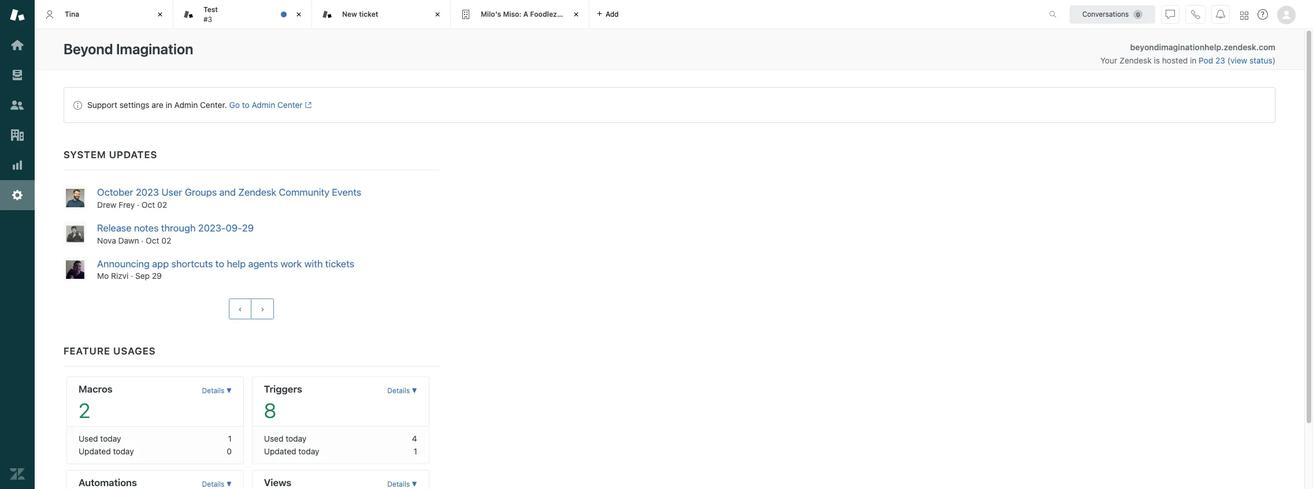 Task type: locate. For each thing, give the bounding box(es) containing it.
in
[[1191, 55, 1197, 65], [166, 100, 172, 110]]

used for 2
[[79, 434, 98, 444]]

29 down app
[[152, 271, 162, 281]]

used today down 2
[[79, 434, 121, 444]]

0 horizontal spatial zendesk
[[238, 187, 277, 198]]

new
[[342, 10, 357, 18]]

beyondimaginationhelp .zendesk.com your zendesk is hosted in pod 23 ( view status )
[[1101, 42, 1276, 65]]

0 vertical spatial oct 02
[[142, 200, 167, 210]]

pod 23 link
[[1199, 55, 1228, 65]]

oct 02 down 2023 at the left top
[[142, 200, 167, 210]]

settings
[[120, 100, 149, 110]]

details for views
[[388, 481, 410, 489]]

02 for user
[[157, 200, 167, 210]]

zendesk left is
[[1120, 55, 1152, 65]]

0 horizontal spatial updated
[[79, 447, 111, 457]]

a
[[524, 10, 528, 18]]

system updates
[[64, 149, 157, 161]]

work
[[281, 258, 302, 270]]

drew frey
[[97, 200, 135, 210]]

› button
[[251, 299, 274, 320]]

details ▼ for automations
[[202, 481, 232, 489]]

used
[[79, 434, 98, 444], [264, 434, 284, 444]]

your
[[1101, 55, 1118, 65]]

in right are
[[166, 100, 172, 110]]

updated today for 2
[[79, 447, 134, 457]]

pod
[[1199, 55, 1214, 65]]

admin left the center
[[252, 100, 275, 110]]

close image inside tina tab
[[154, 9, 166, 20]]

updated for 8
[[264, 447, 296, 457]]

drew
[[97, 200, 117, 210]]

2 horizontal spatial close image
[[571, 9, 582, 20]]

3 close image from the left
[[571, 9, 582, 20]]

close image left add popup button
[[571, 9, 582, 20]]

used today down 8
[[264, 434, 307, 444]]

used down 2
[[79, 434, 98, 444]]

is
[[1154, 55, 1160, 65]]

1 horizontal spatial zendesk
[[1120, 55, 1152, 65]]

1 horizontal spatial close image
[[432, 9, 443, 20]]

▼
[[227, 387, 232, 396], [412, 387, 417, 396], [227, 481, 232, 489], [412, 481, 417, 489]]

1 used today from the left
[[79, 434, 121, 444]]

go
[[229, 100, 240, 110]]

updated up views
[[264, 447, 296, 457]]

0 vertical spatial 1
[[228, 434, 232, 444]]

support settings are in admin center.
[[87, 100, 227, 110]]

close image inside "new ticket" tab
[[432, 9, 443, 20]]

0 vertical spatial 02
[[157, 200, 167, 210]]

sep 29
[[135, 271, 162, 281]]

details for triggers
[[388, 387, 410, 396]]

1 horizontal spatial 1
[[414, 447, 417, 457]]

center
[[278, 100, 303, 110]]

oct 02
[[142, 200, 167, 210], [146, 236, 171, 246]]

1
[[228, 434, 232, 444], [414, 447, 417, 457]]

▼ down 0
[[227, 481, 232, 489]]

close image for milo's miso: a foodlez subsidiary
[[571, 9, 582, 20]]

updated today up automations
[[79, 447, 134, 457]]

2 used from the left
[[264, 434, 284, 444]]

admin left center.
[[174, 100, 198, 110]]

close image left milo's
[[432, 9, 443, 20]]

go to admin center link
[[229, 100, 312, 110]]

get started image
[[10, 38, 25, 53]]

release notes through 2023-09-29
[[97, 222, 254, 234]]

1 vertical spatial oct 02
[[146, 236, 171, 246]]

1 close image from the left
[[154, 9, 166, 20]]

0 vertical spatial in
[[1191, 55, 1197, 65]]

used today for 8
[[264, 434, 307, 444]]

close image
[[293, 9, 305, 20]]

nova dawn
[[97, 236, 139, 246]]

details ▼ for triggers
[[388, 387, 417, 396]]

09-
[[226, 222, 242, 234]]

tabs tab list
[[35, 0, 1037, 29]]

1 horizontal spatial updated
[[264, 447, 296, 457]]

used down 8
[[264, 434, 284, 444]]

tickets
[[325, 258, 355, 270]]

to left help in the bottom of the page
[[216, 258, 224, 270]]

1 horizontal spatial used today
[[264, 434, 307, 444]]

views image
[[10, 68, 25, 83]]

0 horizontal spatial close image
[[154, 9, 166, 20]]

button displays agent's chat status as invisible. image
[[1166, 10, 1175, 19]]

▼ down 4
[[412, 481, 417, 489]]

with
[[305, 258, 323, 270]]

oct down notes
[[146, 236, 159, 246]]

organizations image
[[10, 128, 25, 143]]

in left "pod"
[[1191, 55, 1197, 65]]

october 2023 user groups and zendesk community events
[[97, 187, 362, 198]]

admin
[[174, 100, 198, 110], [252, 100, 275, 110]]

status
[[1250, 55, 1273, 65]]

1 updated today from the left
[[79, 447, 134, 457]]

announcing
[[97, 258, 150, 270]]

1 horizontal spatial in
[[1191, 55, 1197, 65]]

2 updated from the left
[[264, 447, 296, 457]]

0 horizontal spatial admin
[[174, 100, 198, 110]]

today
[[100, 434, 121, 444], [286, 434, 307, 444], [113, 447, 134, 457], [299, 447, 319, 457]]

close image inside milo's miso: a foodlez subsidiary tab
[[571, 9, 582, 20]]

user
[[162, 187, 182, 198]]

2 close image from the left
[[432, 9, 443, 20]]

used today for 2
[[79, 434, 121, 444]]

1 vertical spatial oct
[[146, 236, 159, 246]]

oct for notes
[[146, 236, 159, 246]]

ticket
[[359, 10, 378, 18]]

1 updated from the left
[[79, 447, 111, 457]]

close image up imagination
[[154, 9, 166, 20]]

0 vertical spatial oct
[[142, 200, 155, 210]]

close image for new ticket
[[432, 9, 443, 20]]

0 vertical spatial 29
[[242, 222, 254, 234]]

0 horizontal spatial updated today
[[79, 447, 134, 457]]

events
[[332, 187, 362, 198]]

29 right 2023- on the left top of the page
[[242, 222, 254, 234]]

details for macros
[[202, 387, 225, 396]]

1 vertical spatial 02
[[162, 236, 171, 246]]

1 for used today
[[228, 434, 232, 444]]

miso:
[[503, 10, 522, 18]]

1 vertical spatial zendesk
[[238, 187, 277, 198]]

1 down 4
[[414, 447, 417, 457]]

1 horizontal spatial used
[[264, 434, 284, 444]]

customers image
[[10, 98, 25, 113]]

02 down "user"
[[157, 200, 167, 210]]

▼ up 4
[[412, 387, 417, 396]]

2 used today from the left
[[264, 434, 307, 444]]

oct 02 down notes
[[146, 236, 171, 246]]

1 vertical spatial 1
[[414, 447, 417, 457]]

in inside status
[[166, 100, 172, 110]]

2 updated today from the left
[[264, 447, 319, 457]]

release
[[97, 222, 132, 234]]

zendesk right and
[[238, 187, 277, 198]]

▼ for macros
[[227, 387, 232, 396]]

0 horizontal spatial 29
[[152, 271, 162, 281]]

0 vertical spatial zendesk
[[1120, 55, 1152, 65]]

details ▼ for macros
[[202, 387, 232, 396]]

02 down release notes through 2023-09-29
[[162, 236, 171, 246]]

1 vertical spatial in
[[166, 100, 172, 110]]

›
[[261, 305, 264, 314]]

details ▼
[[202, 387, 232, 396], [388, 387, 417, 396], [202, 481, 232, 489], [388, 481, 417, 489]]

milo's miso: a foodlez subsidiary
[[481, 10, 595, 18]]

29
[[242, 222, 254, 234], [152, 271, 162, 281]]

center.
[[200, 100, 227, 110]]

0 horizontal spatial in
[[166, 100, 172, 110]]

0 vertical spatial to
[[242, 100, 250, 110]]

1 used from the left
[[79, 434, 98, 444]]

test #3
[[204, 5, 218, 23]]

view
[[1231, 55, 1248, 65]]

1 vertical spatial to
[[216, 258, 224, 270]]

details
[[202, 387, 225, 396], [388, 387, 410, 396], [202, 481, 225, 489], [388, 481, 410, 489]]

announcing app shortcuts to help agents work with tickets
[[97, 258, 355, 270]]

oct down 2023 at the left top
[[142, 200, 155, 210]]

details ▼ for views
[[388, 481, 417, 489]]

1 horizontal spatial admin
[[252, 100, 275, 110]]

updated today
[[79, 447, 134, 457], [264, 447, 319, 457]]

to
[[242, 100, 250, 110], [216, 258, 224, 270]]

close image
[[154, 9, 166, 20], [432, 9, 443, 20], [571, 9, 582, 20]]

1 horizontal spatial updated today
[[264, 447, 319, 457]]

4
[[412, 434, 417, 444]]

1 up 0
[[228, 434, 232, 444]]

0 horizontal spatial 1
[[228, 434, 232, 444]]

details for automations
[[202, 481, 225, 489]]

tina
[[65, 10, 79, 18]]

conversations button
[[1070, 5, 1156, 23]]

0 horizontal spatial used today
[[79, 434, 121, 444]]

1 horizontal spatial to
[[242, 100, 250, 110]]

tab containing test
[[173, 0, 312, 29]]

1 for updated today
[[414, 447, 417, 457]]

system
[[64, 149, 106, 161]]

zendesk support image
[[10, 8, 25, 23]]

and
[[219, 187, 236, 198]]

▼ left triggers on the left bottom of the page
[[227, 387, 232, 396]]

go to admin center
[[229, 100, 303, 110]]

.zendesk.com
[[1222, 42, 1276, 52]]

tab
[[173, 0, 312, 29]]

used today
[[79, 434, 121, 444], [264, 434, 307, 444]]

02
[[157, 200, 167, 210], [162, 236, 171, 246]]

to right the go
[[242, 100, 250, 110]]

#3
[[204, 15, 212, 23]]

updated up automations
[[79, 447, 111, 457]]

are
[[152, 100, 163, 110]]

updated today up views
[[264, 447, 319, 457]]

oct
[[142, 200, 155, 210], [146, 236, 159, 246]]

status
[[64, 87, 1276, 123]]

zendesk
[[1120, 55, 1152, 65], [238, 187, 277, 198]]

0 horizontal spatial used
[[79, 434, 98, 444]]

milo's miso: a foodlez subsidiary tab
[[451, 0, 595, 29]]



Task type: vqa. For each thing, say whether or not it's contained in the screenshot.
the "Triggers"
yes



Task type: describe. For each thing, give the bounding box(es) containing it.
support
[[87, 100, 117, 110]]

add
[[606, 10, 619, 18]]

new ticket
[[342, 10, 378, 18]]

macros
[[79, 384, 113, 396]]

reporting image
[[10, 158, 25, 173]]

admin image
[[10, 188, 25, 203]]

1 horizontal spatial 29
[[242, 222, 254, 234]]

view status link
[[1231, 55, 1273, 65]]

0 horizontal spatial to
[[216, 258, 224, 270]]

frey
[[119, 200, 135, 210]]

8
[[264, 399, 276, 423]]

feature usages
[[64, 346, 156, 358]]

new ticket tab
[[312, 0, 451, 29]]

1 vertical spatial 29
[[152, 271, 162, 281]]

macros 2
[[79, 384, 113, 423]]

beyond
[[64, 40, 113, 57]]

milo's
[[481, 10, 501, 18]]

imagination
[[116, 40, 193, 57]]

agents
[[248, 258, 278, 270]]

zendesk image
[[10, 467, 25, 482]]

(
[[1228, 55, 1231, 65]]

mo
[[97, 271, 109, 281]]

2023
[[136, 187, 159, 198]]

usages
[[113, 346, 156, 358]]

feature
[[64, 346, 110, 358]]

status containing support settings are in admin center.
[[64, 87, 1276, 123]]

▼ for automations
[[227, 481, 232, 489]]

foodlez
[[530, 10, 557, 18]]

get help image
[[1258, 9, 1269, 20]]

beyondimaginationhelp
[[1131, 42, 1222, 52]]

sep
[[135, 271, 150, 281]]

mo rizvi
[[97, 271, 129, 281]]

updated for 2
[[79, 447, 111, 457]]

app
[[152, 258, 169, 270]]

zendesk inside 'beyondimaginationhelp .zendesk.com your zendesk is hosted in pod 23 ( view status )'
[[1120, 55, 1152, 65]]

2 admin from the left
[[252, 100, 275, 110]]

2
[[79, 399, 90, 423]]

used for 8
[[264, 434, 284, 444]]

23
[[1216, 55, 1226, 65]]

‹
[[239, 305, 242, 314]]

triggers
[[264, 384, 302, 396]]

main element
[[0, 0, 35, 490]]

02 for through
[[162, 236, 171, 246]]

0
[[227, 447, 232, 457]]

conversations
[[1083, 10, 1129, 18]]

updated today for 8
[[264, 447, 319, 457]]

help
[[227, 258, 246, 270]]

updates
[[109, 149, 157, 161]]

triggers 8
[[264, 384, 302, 423]]

▼ for triggers
[[412, 387, 417, 396]]

add button
[[590, 0, 626, 28]]

oct 02 for notes
[[146, 236, 171, 246]]

notifications image
[[1217, 10, 1226, 19]]

views
[[264, 478, 292, 489]]

1 admin from the left
[[174, 100, 198, 110]]

notes
[[134, 222, 159, 234]]

subsidiary
[[559, 10, 595, 18]]

close image for tina
[[154, 9, 166, 20]]

community
[[279, 187, 330, 198]]

▼ for views
[[412, 481, 417, 489]]

(opens in a new tab) image
[[303, 102, 312, 109]]

to inside status
[[242, 100, 250, 110]]

rizvi
[[111, 271, 129, 281]]

‹ button
[[229, 299, 252, 320]]

2023-
[[198, 222, 226, 234]]

october
[[97, 187, 133, 198]]

shortcuts
[[171, 258, 213, 270]]

in inside 'beyondimaginationhelp .zendesk.com your zendesk is hosted in pod 23 ( view status )'
[[1191, 55, 1197, 65]]

tina tab
[[35, 0, 173, 29]]

dawn
[[118, 236, 139, 246]]

nova
[[97, 236, 116, 246]]

oct 02 for 2023
[[142, 200, 167, 210]]

)
[[1273, 55, 1276, 65]]

beyond imagination
[[64, 40, 193, 57]]

groups
[[185, 187, 217, 198]]

automations
[[79, 478, 137, 489]]

oct for 2023
[[142, 200, 155, 210]]

test
[[204, 5, 218, 14]]

zendesk products image
[[1241, 11, 1249, 19]]

through
[[161, 222, 196, 234]]

hosted
[[1163, 55, 1188, 65]]



